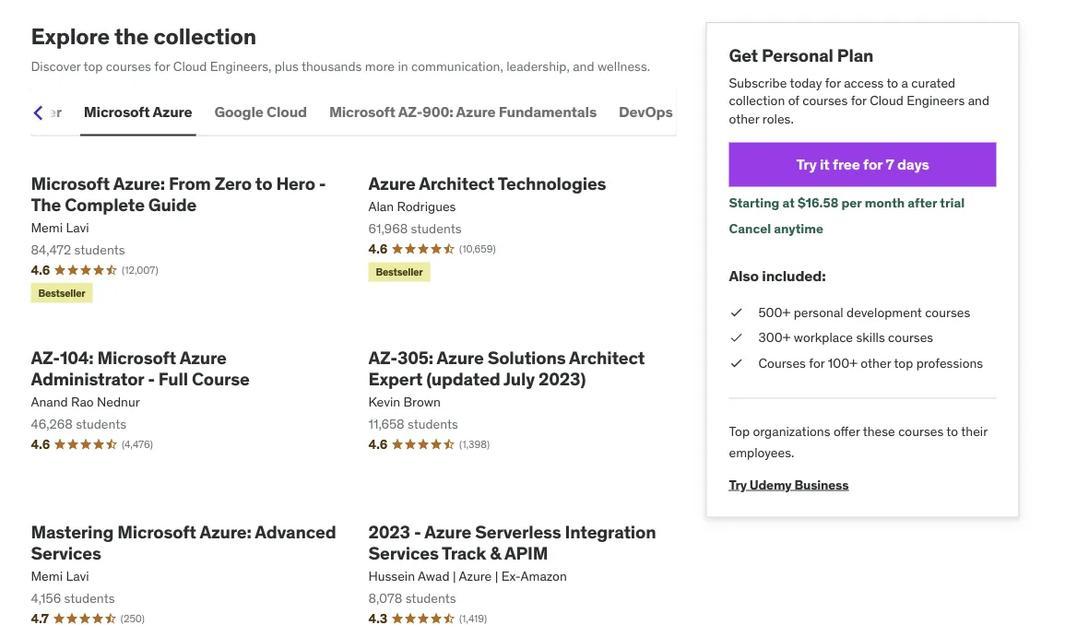 Task type: describe. For each thing, give the bounding box(es) containing it.
services inside 2023 - azure serverless integration services track & apim hussein awad | azure | ex-amazon 8,078 students
[[369, 542, 439, 564]]

try udemy business link
[[729, 463, 849, 493]]

104:
[[60, 347, 94, 369]]

300+
[[759, 329, 791, 346]]

try it free for 7 days
[[797, 155, 930, 174]]

of
[[789, 92, 800, 109]]

(1,419)
[[459, 612, 487, 625]]

solutions
[[488, 347, 566, 369]]

their
[[962, 424, 988, 440]]

curated
[[912, 74, 956, 91]]

az-104: microsoft azure administrator -  full course link
[[31, 347, 339, 390]]

google cloud button
[[211, 90, 311, 134]]

cloud inside 'button'
[[267, 102, 307, 121]]

get personal plan subscribe today for access to a curated collection of courses for cloud engineers and other roles.
[[729, 44, 990, 127]]

az- inside button
[[398, 102, 423, 121]]

(10,659)
[[460, 242, 496, 255]]

azure inside "az-305: azure solutions architect expert (updated july 2023) kevin brown 11,658 students"
[[437, 347, 484, 369]]

microsoft for az-
[[329, 102, 396, 121]]

roles.
[[763, 110, 794, 127]]

also included:
[[729, 266, 826, 285]]

and inside get personal plan subscribe today for access to a curated collection of courses for cloud engineers and other roles.
[[969, 92, 990, 109]]

4.6 for az-104: microsoft azure administrator -  full course
[[31, 436, 50, 453]]

microsoft for azure:
[[31, 172, 110, 194]]

top
[[729, 424, 750, 440]]

zero
[[215, 172, 252, 194]]

cloud inside get personal plan subscribe today for access to a curated collection of courses for cloud engineers and other roles.
[[870, 92, 904, 109]]

4476 reviews element
[[122, 437, 153, 452]]

organizations
[[753, 424, 831, 440]]

try it free for 7 days link
[[729, 143, 997, 187]]

a
[[902, 74, 909, 91]]

track
[[442, 542, 487, 564]]

azure inside microsoft az-900: azure fundamentals button
[[456, 102, 496, 121]]

azure architect technologies link
[[369, 172, 677, 194]]

workplace
[[794, 329, 854, 346]]

access
[[845, 74, 884, 91]]

microsoft for azure
[[84, 102, 150, 121]]

2023 - azure serverless integration services track & apim hussein awad | azure | ex-amazon 8,078 students
[[369, 521, 657, 607]]

7
[[886, 155, 895, 174]]

mastering microsoft azure: advanced services link
[[31, 521, 339, 564]]

devops
[[619, 102, 673, 121]]

wellness.
[[598, 58, 651, 74]]

2023 - azure serverless integration services track & apim link
[[369, 521, 677, 564]]

lavi inside mastering microsoft azure: advanced services memi lavi 4,156 students
[[66, 568, 89, 585]]

az- for az-104: microsoft azure administrator -  full course
[[31, 347, 60, 369]]

ex-
[[502, 568, 521, 585]]

architect inside azure architect technologies alan rodrigues 61,968 students
[[419, 172, 495, 194]]

az-305: azure solutions architect expert (updated july 2023) kevin brown 11,658 students
[[369, 347, 645, 432]]

mastering microsoft azure: advanced services memi lavi 4,156 students
[[31, 521, 336, 607]]

(250)
[[121, 612, 145, 625]]

for down access
[[851, 92, 867, 109]]

(1,398)
[[460, 438, 490, 451]]

month
[[865, 195, 905, 211]]

4.6 for microsoft azure: from zero to hero - the complete guide
[[31, 261, 50, 278]]

collection inside get personal plan subscribe today for access to a curated collection of courses for cloud engineers and other roles.
[[729, 92, 786, 109]]

46,268
[[31, 416, 73, 432]]

starting
[[729, 195, 780, 211]]

july
[[504, 368, 535, 390]]

courses for 100+ other top professions
[[759, 355, 984, 372]]

microsoft az-900: azure fundamentals button
[[326, 90, 601, 134]]

engineers,
[[210, 58, 272, 74]]

for inside explore the collection discover top courses for cloud engineers, plus thousands more in communication, leadership, and wellness.
[[154, 58, 170, 74]]

4,156
[[31, 590, 61, 607]]

students inside mastering microsoft azure: advanced services memi lavi 4,156 students
[[64, 590, 115, 607]]

try for try it free for 7 days
[[797, 155, 817, 174]]

plan
[[838, 44, 874, 66]]

serverless
[[476, 521, 562, 543]]

from
[[169, 172, 211, 194]]

anytime
[[774, 220, 824, 237]]

subscribe
[[729, 74, 788, 91]]

84,472
[[31, 241, 71, 258]]

61,968
[[369, 220, 408, 237]]

azure architect technologies alan rodrigues 61,968 students
[[369, 172, 607, 237]]

hussein
[[369, 568, 415, 585]]

azure: inside microsoft azure: from zero to hero - the complete guide memi lavi 84,472 students
[[113, 172, 165, 194]]

students inside 2023 - azure serverless integration services track & apim hussein awad | azure | ex-amazon 8,078 students
[[406, 590, 456, 607]]

personal
[[762, 44, 834, 66]]

guide
[[148, 193, 197, 215]]

500+
[[759, 304, 791, 321]]

included:
[[762, 266, 826, 285]]

anand
[[31, 394, 68, 410]]

brown
[[404, 394, 441, 410]]

fundamentals
[[499, 102, 597, 121]]

300+ workplace skills courses
[[759, 329, 934, 346]]

xsmall image for 500+
[[729, 304, 744, 322]]

advanced
[[255, 521, 336, 543]]

1 | from the left
[[453, 568, 456, 585]]

2 | from the left
[[495, 568, 499, 585]]

course
[[192, 368, 250, 390]]

mastering
[[31, 521, 114, 543]]

to inside microsoft azure: from zero to hero - the complete guide memi lavi 84,472 students
[[255, 172, 273, 194]]

explore the collection discover top courses for cloud engineers, plus thousands more in communication, leadership, and wellness.
[[31, 22, 651, 74]]

courses up professions
[[926, 304, 971, 321]]

305:
[[398, 347, 434, 369]]

these
[[863, 424, 896, 440]]

also
[[729, 266, 759, 285]]

for left 100+
[[810, 355, 825, 372]]

courses
[[759, 355, 806, 372]]

- inside the az-104: microsoft azure administrator -  full course anand rao nednur 46,268 students
[[148, 368, 155, 390]]

integration
[[565, 521, 657, 543]]

discover
[[31, 58, 81, 74]]

kevin
[[369, 394, 401, 410]]



Task type: locate. For each thing, give the bounding box(es) containing it.
0 horizontal spatial other
[[729, 110, 760, 127]]

0 horizontal spatial try
[[729, 477, 747, 493]]

top for collection
[[84, 58, 103, 74]]

4.6 down 61,968
[[369, 240, 388, 257]]

2 vertical spatial to
[[947, 424, 959, 440]]

architect up rodrigues
[[419, 172, 495, 194]]

other down skills
[[861, 355, 892, 372]]

2 memi from the top
[[31, 568, 63, 585]]

cloud down plus on the left top of the page
[[267, 102, 307, 121]]

trial
[[941, 195, 965, 211]]

architect
[[419, 172, 495, 194], [569, 347, 645, 369]]

collection down subscribe
[[729, 92, 786, 109]]

cancel
[[729, 220, 772, 237]]

1 vertical spatial to
[[255, 172, 273, 194]]

2 horizontal spatial -
[[414, 521, 421, 543]]

10659 reviews element
[[460, 242, 496, 256]]

az- up kevin
[[369, 347, 398, 369]]

courses down the development
[[889, 329, 934, 346]]

top for 100+
[[895, 355, 914, 372]]

| left ex-
[[495, 568, 499, 585]]

1 horizontal spatial other
[[861, 355, 892, 372]]

complete
[[65, 193, 145, 215]]

0 horizontal spatial to
[[255, 172, 273, 194]]

0 horizontal spatial cloud
[[173, 58, 207, 74]]

development
[[847, 304, 923, 321]]

lavi inside microsoft azure: from zero to hero - the complete guide memi lavi 84,472 students
[[66, 219, 89, 236]]

for left 7 at the top right
[[864, 155, 883, 174]]

azure: left the advanced
[[200, 521, 252, 543]]

try left it
[[797, 155, 817, 174]]

1 vertical spatial other
[[861, 355, 892, 372]]

4.6 for az-305: azure solutions architect expert (updated july 2023)
[[369, 436, 388, 453]]

(updated
[[426, 368, 501, 390]]

courses down today
[[803, 92, 848, 109]]

az-
[[398, 102, 423, 121], [31, 347, 60, 369], [369, 347, 398, 369]]

in
[[398, 58, 408, 74]]

microsoft up 84,472
[[31, 172, 110, 194]]

2023
[[369, 521, 411, 543]]

collection up "engineers,"
[[154, 22, 257, 50]]

1 horizontal spatial top
[[895, 355, 914, 372]]

courses right "these" on the bottom of page
[[899, 424, 944, 440]]

technologies
[[498, 172, 607, 194]]

to inside get personal plan subscribe today for access to a curated collection of courses for cloud engineers and other roles.
[[887, 74, 899, 91]]

- inside microsoft azure: from zero to hero - the complete guide memi lavi 84,472 students
[[319, 172, 326, 194]]

bestseller for microsoft azure: from zero to hero - the complete guide
[[38, 287, 85, 300]]

courses inside top organizations offer these courses to their employees.
[[899, 424, 944, 440]]

students
[[411, 220, 462, 237], [74, 241, 125, 258], [76, 416, 127, 432], [408, 416, 459, 432], [64, 590, 115, 607], [406, 590, 456, 607]]

az-305: azure solutions architect expert (updated july 2023) link
[[369, 347, 677, 390]]

2 lavi from the top
[[66, 568, 89, 585]]

1 horizontal spatial services
[[369, 542, 439, 564]]

| right awad
[[453, 568, 456, 585]]

microsoft down the on the left of page
[[84, 102, 150, 121]]

1 horizontal spatial architect
[[569, 347, 645, 369]]

xsmall image down xsmall image
[[729, 354, 744, 373]]

architect inside "az-305: azure solutions architect expert (updated july 2023) kevin brown 11,658 students"
[[569, 347, 645, 369]]

1 vertical spatial architect
[[569, 347, 645, 369]]

1 vertical spatial azure:
[[200, 521, 252, 543]]

0 horizontal spatial collection
[[154, 22, 257, 50]]

12007 reviews element
[[122, 263, 158, 277]]

thousands
[[302, 58, 362, 74]]

azure inside azure architect technologies alan rodrigues 61,968 students
[[369, 172, 416, 194]]

to left their
[[947, 424, 959, 440]]

explore
[[31, 22, 110, 50]]

0 vertical spatial collection
[[154, 22, 257, 50]]

1 horizontal spatial az-
[[369, 347, 398, 369]]

students inside the az-104: microsoft azure administrator -  full course anand rao nednur 46,268 students
[[76, 416, 127, 432]]

0 vertical spatial and
[[573, 58, 595, 74]]

0 horizontal spatial azure:
[[113, 172, 165, 194]]

- left full
[[148, 368, 155, 390]]

microsoft right the 'mastering'
[[117, 521, 196, 543]]

for up microsoft azure
[[154, 58, 170, 74]]

az-104: microsoft azure administrator -  full course anand rao nednur 46,268 students
[[31, 347, 250, 432]]

top left professions
[[895, 355, 914, 372]]

1 horizontal spatial to
[[887, 74, 899, 91]]

xsmall image
[[729, 304, 744, 322], [729, 354, 744, 373]]

1 services from the left
[[31, 542, 101, 564]]

for
[[154, 58, 170, 74], [826, 74, 841, 91], [851, 92, 867, 109], [864, 155, 883, 174], [810, 355, 825, 372]]

2 horizontal spatial az-
[[398, 102, 423, 121]]

architect right solutions
[[569, 347, 645, 369]]

for right today
[[826, 74, 841, 91]]

alan
[[369, 198, 394, 215]]

0 vertical spatial to
[[887, 74, 899, 91]]

memi inside microsoft azure: from zero to hero - the complete guide memi lavi 84,472 students
[[31, 219, 63, 236]]

lavi up 84,472
[[66, 219, 89, 236]]

to right the zero
[[255, 172, 273, 194]]

1 vertical spatial memi
[[31, 568, 63, 585]]

azure:
[[113, 172, 165, 194], [200, 521, 252, 543]]

to left a
[[887, 74, 899, 91]]

azure inside the az-104: microsoft azure administrator -  full course anand rao nednur 46,268 students
[[180, 347, 227, 369]]

cloud down a
[[870, 92, 904, 109]]

communication,
[[412, 58, 504, 74]]

after
[[908, 195, 938, 211]]

days
[[898, 155, 930, 174]]

students down rodrigues
[[411, 220, 462, 237]]

1 horizontal spatial cloud
[[267, 102, 307, 121]]

0 vertical spatial -
[[319, 172, 326, 194]]

rodrigues
[[397, 198, 456, 215]]

lavi down the 'mastering'
[[66, 568, 89, 585]]

1 horizontal spatial collection
[[729, 92, 786, 109]]

bestseller down 61,968
[[376, 266, 423, 279]]

250 reviews element
[[121, 612, 145, 626]]

8,078
[[369, 590, 403, 607]]

0 horizontal spatial az-
[[31, 347, 60, 369]]

tab navigation element
[[0, 90, 677, 136]]

0 horizontal spatial -
[[148, 368, 155, 390]]

udemy
[[750, 477, 792, 493]]

courses down the on the left of page
[[106, 58, 151, 74]]

employees.
[[729, 444, 795, 461]]

microsoft az-900: azure fundamentals
[[329, 102, 597, 121]]

1 vertical spatial -
[[148, 368, 155, 390]]

students inside microsoft azure: from zero to hero - the complete guide memi lavi 84,472 students
[[74, 241, 125, 258]]

bestseller for azure architect technologies
[[376, 266, 423, 279]]

microsoft inside "button"
[[84, 102, 150, 121]]

0 vertical spatial top
[[84, 58, 103, 74]]

1 vertical spatial top
[[895, 355, 914, 372]]

services up 4,156
[[31, 542, 101, 564]]

professions
[[917, 355, 984, 372]]

500+ personal development courses
[[759, 304, 971, 321]]

2 xsmall image from the top
[[729, 354, 744, 373]]

get
[[729, 44, 759, 66]]

courses
[[106, 58, 151, 74], [803, 92, 848, 109], [926, 304, 971, 321], [889, 329, 934, 346], [899, 424, 944, 440]]

other left roles.
[[729, 110, 760, 127]]

1 vertical spatial try
[[729, 477, 747, 493]]

0 horizontal spatial services
[[31, 542, 101, 564]]

azure inside microsoft azure "button"
[[153, 102, 192, 121]]

today
[[790, 74, 823, 91]]

services inside mastering microsoft azure: advanced services memi lavi 4,156 students
[[31, 542, 101, 564]]

bestseller down 84,472
[[38, 287, 85, 300]]

- right hero
[[319, 172, 326, 194]]

- inside 2023 - azure serverless integration services track & apim hussein awad | azure | ex-amazon 8,078 students
[[414, 521, 421, 543]]

microsoft inside button
[[329, 102, 396, 121]]

4.6 down the 46,268
[[31, 436, 50, 453]]

awad
[[418, 568, 450, 585]]

the
[[31, 193, 61, 215]]

microsoft inside the az-104: microsoft azure administrator -  full course anand rao nednur 46,268 students
[[97, 347, 176, 369]]

0 vertical spatial xsmall image
[[729, 304, 744, 322]]

expert
[[369, 368, 423, 390]]

0 vertical spatial memi
[[31, 219, 63, 236]]

1 vertical spatial collection
[[729, 92, 786, 109]]

2 horizontal spatial cloud
[[870, 92, 904, 109]]

memi up 84,472
[[31, 219, 63, 236]]

cloud inside explore the collection discover top courses for cloud engineers, plus thousands more in communication, leadership, and wellness.
[[173, 58, 207, 74]]

try
[[797, 155, 817, 174], [729, 477, 747, 493]]

az- for az-305: azure solutions architect expert (updated july 2023)
[[369, 347, 398, 369]]

4.6 down 11,658
[[369, 436, 388, 453]]

students right 4,156
[[64, 590, 115, 607]]

1 memi from the top
[[31, 219, 63, 236]]

skills
[[857, 329, 886, 346]]

2 horizontal spatial to
[[947, 424, 959, 440]]

and inside explore the collection discover top courses for cloud engineers, plus thousands more in communication, leadership, and wellness.
[[573, 58, 595, 74]]

memi up 4,156
[[31, 568, 63, 585]]

0 horizontal spatial top
[[84, 58, 103, 74]]

az- inside the az-104: microsoft azure administrator -  full course anand rao nednur 46,268 students
[[31, 347, 60, 369]]

students inside "az-305: azure solutions architect expert (updated july 2023) kevin brown 11,658 students"
[[408, 416, 459, 432]]

it
[[820, 155, 830, 174]]

offer
[[834, 424, 861, 440]]

services up hussein
[[369, 542, 439, 564]]

nednur
[[97, 394, 140, 410]]

1 vertical spatial and
[[969, 92, 990, 109]]

courses inside explore the collection discover top courses for cloud engineers, plus thousands more in communication, leadership, and wellness.
[[106, 58, 151, 74]]

administrator
[[31, 368, 144, 390]]

xsmall image
[[729, 329, 744, 347]]

0 horizontal spatial bestseller
[[38, 287, 85, 300]]

0 vertical spatial try
[[797, 155, 817, 174]]

(4,476)
[[122, 438, 153, 451]]

az- inside "az-305: azure solutions architect expert (updated july 2023) kevin brown 11,658 students"
[[369, 347, 398, 369]]

$16.58
[[798, 195, 839, 211]]

0 vertical spatial azure:
[[113, 172, 165, 194]]

microsoft up nednur
[[97, 347, 176, 369]]

1 horizontal spatial |
[[495, 568, 499, 585]]

1 horizontal spatial and
[[969, 92, 990, 109]]

students down nednur
[[76, 416, 127, 432]]

cloud left "engineers,"
[[173, 58, 207, 74]]

and left 'wellness.'
[[573, 58, 595, 74]]

1 vertical spatial xsmall image
[[729, 354, 744, 373]]

amazon
[[521, 568, 567, 585]]

students down the brown
[[408, 416, 459, 432]]

0 horizontal spatial architect
[[419, 172, 495, 194]]

1 horizontal spatial azure:
[[200, 521, 252, 543]]

other
[[729, 110, 760, 127], [861, 355, 892, 372]]

4.6 down 84,472
[[31, 261, 50, 278]]

more
[[365, 58, 395, 74]]

previous image
[[24, 98, 53, 128]]

full
[[159, 368, 188, 390]]

1419 reviews element
[[459, 612, 487, 626]]

microsoft azure button
[[80, 90, 196, 134]]

try left udemy
[[729, 477, 747, 493]]

2 vertical spatial -
[[414, 521, 421, 543]]

lavi
[[66, 219, 89, 236], [66, 568, 89, 585]]

microsoft azure
[[84, 102, 192, 121]]

&
[[490, 542, 501, 564]]

0 horizontal spatial and
[[573, 58, 595, 74]]

free
[[833, 155, 861, 174]]

|
[[453, 568, 456, 585], [495, 568, 499, 585]]

rao
[[71, 394, 94, 410]]

microsoft
[[84, 102, 150, 121], [329, 102, 396, 121], [31, 172, 110, 194], [97, 347, 176, 369], [117, 521, 196, 543]]

try for try udemy business
[[729, 477, 747, 493]]

starting at $16.58 per month after trial cancel anytime
[[729, 195, 965, 237]]

0 vertical spatial other
[[729, 110, 760, 127]]

students inside azure architect technologies alan rodrigues 61,968 students
[[411, 220, 462, 237]]

top right discover
[[84, 58, 103, 74]]

0 vertical spatial bestseller
[[376, 266, 423, 279]]

xsmall image for courses
[[729, 354, 744, 373]]

4.6 for azure architect technologies
[[369, 240, 388, 257]]

services
[[31, 542, 101, 564], [369, 542, 439, 564]]

(12,007)
[[122, 264, 158, 276]]

- right 2023
[[414, 521, 421, 543]]

students down awad
[[406, 590, 456, 607]]

1398 reviews element
[[460, 437, 490, 452]]

1 lavi from the top
[[66, 219, 89, 236]]

courses inside get personal plan subscribe today for access to a curated collection of courses for cloud engineers and other roles.
[[803, 92, 848, 109]]

engineers
[[907, 92, 966, 109]]

1 vertical spatial bestseller
[[38, 287, 85, 300]]

1 horizontal spatial try
[[797, 155, 817, 174]]

microsoft inside mastering microsoft azure: advanced services memi lavi 4,156 students
[[117, 521, 196, 543]]

azure: inside mastering microsoft azure: advanced services memi lavi 4,156 students
[[200, 521, 252, 543]]

collection inside explore the collection discover top courses for cloud engineers, plus thousands more in communication, leadership, and wellness.
[[154, 22, 257, 50]]

0 horizontal spatial |
[[453, 568, 456, 585]]

900:
[[423, 102, 454, 121]]

xsmall image up xsmall image
[[729, 304, 744, 322]]

microsoft inside microsoft azure: from zero to hero - the complete guide memi lavi 84,472 students
[[31, 172, 110, 194]]

az- up anand
[[31, 347, 60, 369]]

leadership,
[[507, 58, 570, 74]]

students up (12,007)
[[74, 241, 125, 258]]

microsoft azure: from zero to hero - the complete guide memi lavi 84,472 students
[[31, 172, 326, 258]]

microsoft down more on the top of the page
[[329, 102, 396, 121]]

1 horizontal spatial -
[[319, 172, 326, 194]]

personal
[[794, 304, 844, 321]]

4.6
[[369, 240, 388, 257], [31, 261, 50, 278], [31, 436, 50, 453], [369, 436, 388, 453]]

2 services from the left
[[369, 542, 439, 564]]

and right engineers
[[969, 92, 990, 109]]

2023)
[[539, 368, 586, 390]]

to inside top organizations offer these courses to their employees.
[[947, 424, 959, 440]]

try udemy business
[[729, 477, 849, 493]]

memi inside mastering microsoft azure: advanced services memi lavi 4,156 students
[[31, 568, 63, 585]]

0 vertical spatial architect
[[419, 172, 495, 194]]

1 vertical spatial lavi
[[66, 568, 89, 585]]

0 vertical spatial lavi
[[66, 219, 89, 236]]

top inside explore the collection discover top courses for cloud engineers, plus thousands more in communication, leadership, and wellness.
[[84, 58, 103, 74]]

other inside get personal plan subscribe today for access to a curated collection of courses for cloud engineers and other roles.
[[729, 110, 760, 127]]

-
[[319, 172, 326, 194], [148, 368, 155, 390], [414, 521, 421, 543]]

azure: left 'from'
[[113, 172, 165, 194]]

devops button
[[616, 90, 677, 134]]

az- down in
[[398, 102, 423, 121]]

1 horizontal spatial bestseller
[[376, 266, 423, 279]]

1 xsmall image from the top
[[729, 304, 744, 322]]



Task type: vqa. For each thing, say whether or not it's contained in the screenshot.
Leadership link at bottom's the in
no



